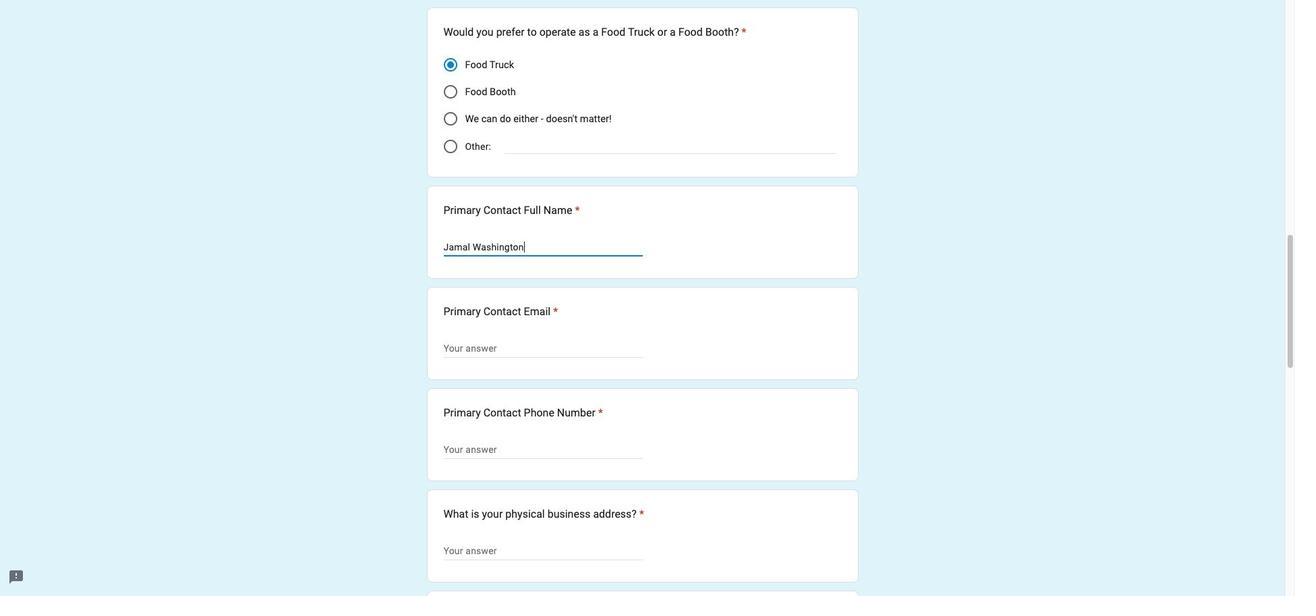 Task type: vqa. For each thing, say whether or not it's contained in the screenshot.
references
no



Task type: describe. For each thing, give the bounding box(es) containing it.
1 heading from the top
[[444, 25, 747, 41]]

5 heading from the top
[[444, 506, 645, 523]]

Food Booth radio
[[444, 85, 457, 99]]

3 heading from the top
[[444, 304, 558, 320]]

required question element for second heading from the bottom of the page
[[596, 405, 603, 421]]

required question element for 1st heading
[[739, 25, 747, 41]]

2 heading from the top
[[444, 203, 580, 219]]

food booth image
[[444, 85, 457, 99]]

food truck image
[[447, 62, 454, 68]]

required question element for third heading
[[551, 304, 558, 320]]



Task type: locate. For each thing, give the bounding box(es) containing it.
report a problem to google image
[[8, 569, 24, 585]]

we can do either - doesn't matter! image
[[444, 112, 457, 126]]

None radio
[[444, 140, 457, 153]]

We can do either - doesn't matter! radio
[[444, 112, 457, 126]]

required question element for 2nd heading from the top
[[573, 203, 580, 219]]

Other response text field
[[505, 138, 837, 153]]

None text field
[[444, 340, 643, 357], [444, 442, 643, 458], [444, 543, 643, 559], [444, 340, 643, 357], [444, 442, 643, 458], [444, 543, 643, 559]]

None text field
[[444, 239, 643, 255]]

required question element for 5th heading from the top of the page
[[637, 506, 645, 523]]

4 heading from the top
[[444, 405, 603, 421]]

required question element
[[739, 25, 747, 41], [573, 203, 580, 219], [551, 304, 558, 320], [596, 405, 603, 421], [637, 506, 645, 523]]

Food Truck radio
[[444, 58, 457, 72]]

heading
[[444, 25, 747, 41], [444, 203, 580, 219], [444, 304, 558, 320], [444, 405, 603, 421], [444, 506, 645, 523]]



